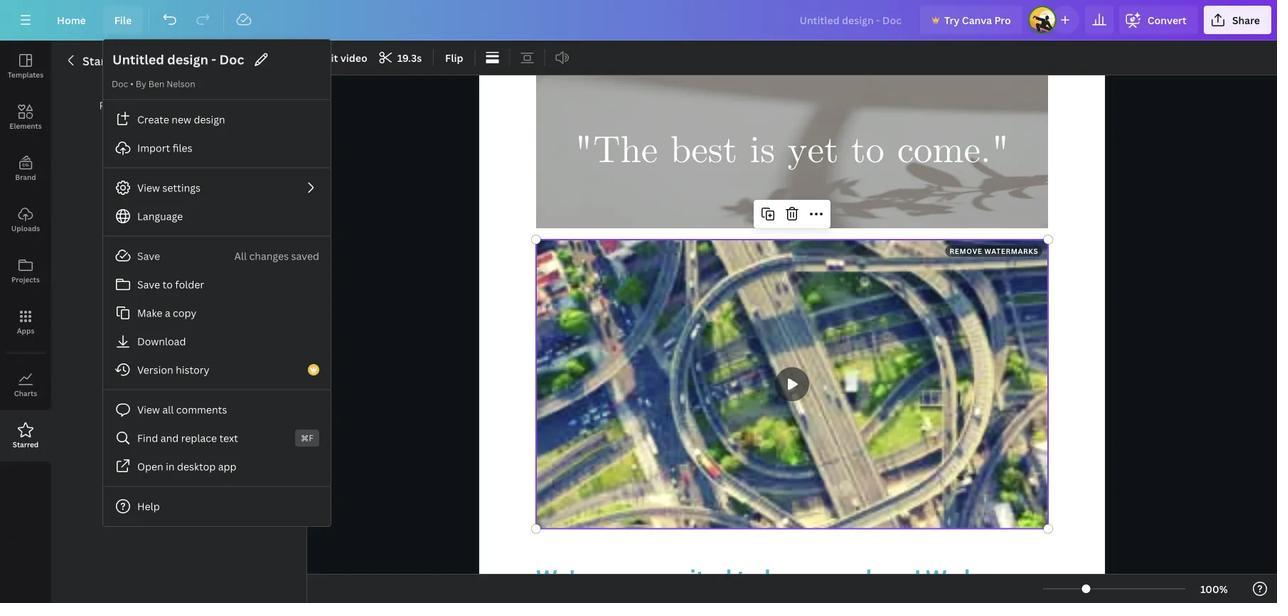 Task type: locate. For each thing, give the bounding box(es) containing it.
import files button
[[103, 134, 331, 162]]

save up save to folder
[[137, 249, 160, 263]]

try canva pro
[[945, 13, 1012, 27]]

0 horizontal spatial is
[[162, 83, 170, 96]]

you
[[203, 99, 221, 112], [821, 562, 861, 593], [536, 590, 576, 603]]

elements button
[[0, 92, 51, 143]]

language button
[[103, 202, 331, 231]]

100%
[[1201, 582, 1229, 596]]

0 horizontal spatial starred
[[13, 440, 39, 449]]

language
[[137, 210, 183, 223]]

by
[[136, 78, 146, 90]]

starred inside button
[[13, 440, 39, 449]]

edit video
[[319, 51, 368, 64]]

1 vertical spatial view
[[137, 403, 160, 417]]

appear
[[149, 114, 183, 128]]

2 view from the top
[[137, 403, 160, 417]]

0 horizontal spatial and
[[136, 99, 154, 112]]

1 save from the top
[[137, 249, 160, 263]]

brand button
[[0, 143, 51, 194]]

folder right doc
[[131, 83, 160, 96]]

0 horizontal spatial elements
[[9, 121, 42, 131]]

0 horizontal spatial folder
[[131, 83, 160, 96]]

home link
[[46, 6, 97, 34]]

folder up "copy"
[[175, 278, 204, 291]]

save to folder
[[137, 278, 204, 291]]

files
[[173, 141, 192, 155]]

create new design
[[137, 113, 225, 126]]

canva inside we're very excited to have you here! we hope you enjoy using canva to create beautifu
[[707, 590, 774, 603]]

using
[[645, 590, 702, 603]]

is left yet
[[750, 127, 775, 176]]

pro
[[995, 13, 1012, 27]]

starred button
[[0, 411, 51, 462]]

save up make
[[137, 278, 160, 291]]

1 horizontal spatial canva
[[962, 13, 993, 27]]

to
[[852, 127, 885, 176], [163, 278, 173, 291], [737, 562, 760, 593], [779, 590, 802, 603]]

elements inside this folder is full of potential. photos and elements you like will appear here.
[[156, 99, 201, 112]]

save for save
[[137, 249, 160, 263]]

0 vertical spatial view
[[137, 181, 160, 195]]

view inside view all comments button
[[137, 403, 160, 417]]

view all comments
[[137, 403, 227, 417]]

view
[[137, 181, 160, 195], [137, 403, 160, 417]]

to left 'create'
[[779, 590, 802, 603]]

save inside button
[[137, 278, 160, 291]]

0 vertical spatial is
[[162, 83, 170, 96]]

is left full
[[162, 83, 170, 96]]

0 vertical spatial canva
[[962, 13, 993, 27]]

you up design
[[203, 99, 221, 112]]

apps button
[[0, 297, 51, 348]]

1 vertical spatial and
[[161, 431, 179, 445]]

elements inside button
[[9, 121, 42, 131]]

view left all at the left of the page
[[137, 403, 160, 417]]

1 vertical spatial canva
[[707, 590, 774, 603]]

of
[[190, 83, 200, 96]]

1 horizontal spatial you
[[536, 590, 576, 603]]

1 vertical spatial folder
[[175, 278, 204, 291]]

0 vertical spatial save
[[137, 249, 160, 263]]

you left enjoy
[[536, 590, 576, 603]]

Design title text field
[[112, 48, 246, 71]]

home
[[57, 13, 86, 27]]

starred up doc
[[83, 53, 124, 69]]

convert button
[[1120, 6, 1199, 34]]

save
[[137, 249, 160, 263], [137, 278, 160, 291]]

is inside this folder is full of potential. photos and elements you like will appear here.
[[162, 83, 170, 96]]

1 horizontal spatial is
[[750, 127, 775, 176]]

canva right try
[[962, 13, 993, 27]]

starred down the charts
[[13, 440, 39, 449]]

download
[[137, 335, 186, 348]]

to up a on the bottom
[[163, 278, 173, 291]]

1 vertical spatial elements
[[9, 121, 42, 131]]

projects
[[11, 275, 40, 284]]

0 vertical spatial elements
[[156, 99, 201, 112]]

folder inside button
[[175, 278, 204, 291]]

photos
[[99, 99, 133, 112]]

in
[[166, 460, 175, 473]]

elements up create new design
[[156, 99, 201, 112]]

and inside this folder is full of potential. photos and elements you like will appear here.
[[136, 99, 154, 112]]

1 horizontal spatial elements
[[156, 99, 201, 112]]

canva
[[962, 13, 993, 27], [707, 590, 774, 603]]

1 horizontal spatial and
[[161, 431, 179, 445]]

here.
[[185, 114, 209, 128]]

make
[[137, 306, 162, 320]]

100% button
[[1192, 578, 1238, 600]]

try
[[945, 13, 960, 27]]

best
[[671, 127, 738, 176]]

this folder is full of potential. photos and elements you like will appear here.
[[99, 83, 259, 128]]

19.3s button
[[375, 46, 428, 69]]

canva inside button
[[962, 13, 993, 27]]

enjoy
[[581, 590, 641, 603]]

1 vertical spatial is
[[750, 127, 775, 176]]

0 horizontal spatial canva
[[707, 590, 774, 603]]

1 vertical spatial starred
[[13, 440, 39, 449]]

apps
[[17, 326, 34, 335]]

elements up brand button
[[9, 121, 42, 131]]

new
[[172, 113, 191, 126]]

watermarks
[[985, 246, 1039, 256]]

elements
[[156, 99, 201, 112], [9, 121, 42, 131]]

folder
[[131, 83, 160, 96], [175, 278, 204, 291]]

a
[[165, 306, 170, 320]]

view up the language
[[137, 181, 160, 195]]

like
[[224, 99, 240, 112]]

and up the create
[[136, 99, 154, 112]]

0 vertical spatial starred
[[83, 53, 124, 69]]

0 vertical spatial folder
[[131, 83, 160, 96]]

1 vertical spatial save
[[137, 278, 160, 291]]

view inside view settings dropdown button
[[137, 181, 160, 195]]

you right have
[[821, 562, 861, 593]]

you inside this folder is full of potential. photos and elements you like will appear here.
[[203, 99, 221, 112]]

remove
[[950, 246, 983, 256]]

import files
[[137, 141, 192, 155]]

will
[[242, 99, 259, 112]]

find and replace text
[[137, 431, 238, 445]]

and right find on the left bottom of the page
[[161, 431, 179, 445]]

2 save from the top
[[137, 278, 160, 291]]

1 horizontal spatial folder
[[175, 278, 204, 291]]

0 vertical spatial and
[[136, 99, 154, 112]]

projects button
[[0, 245, 51, 297]]

1 view from the top
[[137, 181, 160, 195]]

canva right the using
[[707, 590, 774, 603]]

0 horizontal spatial you
[[203, 99, 221, 112]]



Task type: describe. For each thing, give the bounding box(es) containing it.
comments
[[176, 403, 227, 417]]

nelson
[[167, 78, 195, 90]]

templates button
[[0, 41, 51, 92]]

view settings
[[137, 181, 201, 195]]

changes
[[249, 249, 289, 263]]

convert
[[1148, 13, 1187, 27]]

side panel tab list
[[0, 41, 51, 462]]

version
[[137, 363, 173, 377]]

text
[[219, 431, 238, 445]]

open in desktop app button
[[103, 452, 331, 481]]

come."
[[898, 127, 1010, 176]]

help button
[[103, 492, 331, 521]]

open in desktop app
[[137, 460, 237, 473]]

to inside button
[[163, 278, 173, 291]]

replace
[[181, 431, 217, 445]]

you for you
[[536, 590, 576, 603]]

is for folder
[[162, 83, 170, 96]]

view for view settings
[[137, 181, 160, 195]]

history
[[176, 363, 210, 377]]

remove watermarks button
[[946, 245, 1043, 257]]

app
[[218, 460, 237, 473]]

potential.
[[203, 83, 249, 96]]

uploads
[[11, 223, 40, 233]]

all
[[234, 249, 247, 263]]

save for save to folder
[[137, 278, 160, 291]]

1 horizontal spatial starred
[[83, 53, 124, 69]]

video
[[341, 51, 368, 64]]

uploads button
[[0, 194, 51, 245]]

main menu bar
[[0, 0, 1278, 41]]

save to folder button
[[103, 270, 331, 299]]

find
[[137, 431, 158, 445]]

all changes saved
[[234, 249, 319, 263]]

edit
[[319, 51, 338, 64]]

all
[[162, 403, 174, 417]]

we're
[[536, 562, 597, 593]]

open
[[137, 460, 163, 473]]

excited
[[654, 562, 732, 593]]

brand
[[15, 172, 36, 182]]

design
[[194, 113, 225, 126]]

create new design button
[[103, 105, 331, 134]]

settings
[[162, 181, 201, 195]]

to left have
[[737, 562, 760, 593]]

version history button
[[103, 356, 331, 384]]

"the
[[575, 127, 658, 176]]

"the best is yet to come."
[[575, 127, 1010, 176]]

view settings button
[[103, 174, 331, 202]]

ben
[[149, 78, 165, 90]]

remove watermarks
[[950, 246, 1039, 256]]

flip
[[445, 51, 463, 64]]

saved
[[291, 249, 319, 263]]

file button
[[103, 6, 143, 34]]

download button
[[103, 327, 331, 356]]

desktop
[[177, 460, 216, 473]]

import
[[137, 141, 170, 155]]

you for potential.
[[203, 99, 221, 112]]

make a copy
[[137, 306, 197, 320]]

doc
[[112, 78, 128, 90]]

folder inside this folder is full of potential. photos and elements you like will appear here.
[[131, 83, 160, 96]]

try canva pro button
[[921, 6, 1023, 34]]

file
[[114, 13, 132, 27]]

here!
[[866, 562, 921, 593]]

charts
[[14, 388, 37, 398]]

Design title text field
[[789, 6, 915, 34]]

view for view all comments
[[137, 403, 160, 417]]

view all comments button
[[103, 396, 331, 424]]

help
[[137, 500, 160, 513]]

we
[[926, 562, 959, 593]]

2 horizontal spatial you
[[821, 562, 861, 593]]

templates
[[8, 70, 43, 79]]

hope
[[964, 562, 1019, 593]]

edit video button
[[313, 46, 373, 69]]

flip button
[[440, 46, 469, 69]]

is for best
[[750, 127, 775, 176]]

make a copy button
[[103, 299, 331, 327]]

full
[[172, 83, 188, 96]]

create
[[807, 590, 875, 603]]

very
[[602, 562, 649, 593]]

share
[[1233, 13, 1261, 27]]

19.3s
[[397, 51, 422, 64]]

share button
[[1204, 6, 1272, 34]]

version history
[[137, 363, 210, 377]]

copy
[[173, 306, 197, 320]]

this
[[109, 83, 128, 96]]

create
[[137, 113, 169, 126]]

by ben nelson
[[136, 78, 195, 90]]

to right yet
[[852, 127, 885, 176]]

we're very excited to have you here! we hope you enjoy using canva to create beautifu
[[536, 562, 1024, 603]]

charts button
[[0, 359, 51, 411]]



Task type: vqa. For each thing, say whether or not it's contained in the screenshot.
Create a team
no



